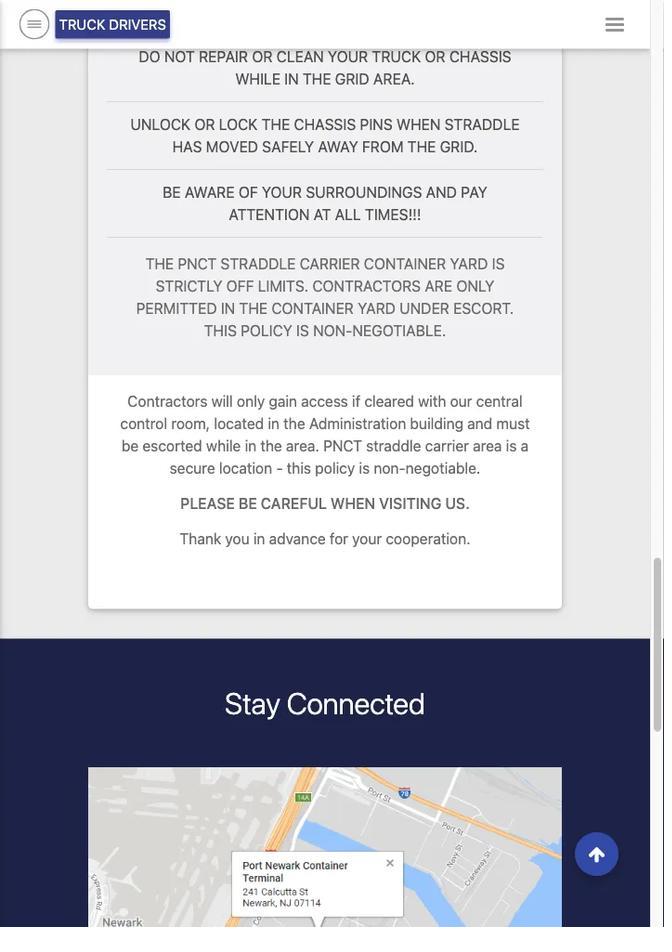 Task type: locate. For each thing, give the bounding box(es) containing it.
0 vertical spatial yard
[[450, 256, 488, 273]]

clean
[[277, 48, 324, 66]]

the up safely
[[262, 116, 290, 134]]

area
[[473, 438, 502, 455]]

with
[[418, 393, 446, 411]]

your up attention
[[262, 184, 302, 202]]

area.
[[286, 438, 319, 455]]

1 horizontal spatial the
[[303, 71, 331, 88]]

0 vertical spatial only
[[456, 278, 495, 296]]

contractors
[[312, 278, 421, 296], [128, 393, 207, 411]]

1 horizontal spatial container
[[364, 256, 446, 273]]

contractors inside contractors will only gain access if cleared with our central control room, located in the administration building and must be escorted while in the area. pnct straddle carrier area is a secure location - this policy is non-negotiable.
[[128, 393, 207, 411]]

0 vertical spatial policy
[[241, 322, 292, 340]]

negotiable. down under
[[352, 322, 446, 340]]

central
[[476, 393, 523, 411]]

pnct
[[178, 256, 217, 273], [323, 438, 362, 455]]

0 horizontal spatial policy
[[241, 322, 292, 340]]

1 horizontal spatial be
[[239, 495, 257, 512]]

0 vertical spatial be
[[163, 184, 181, 202]]

in
[[284, 71, 299, 88]]

non-
[[313, 322, 352, 340], [374, 460, 406, 478]]

1 vertical spatial contractors
[[128, 393, 207, 411]]

policy
[[241, 322, 292, 340], [315, 460, 355, 478]]

0 vertical spatial container
[[364, 256, 446, 273]]

surroundings
[[306, 184, 422, 202]]

0 vertical spatial your
[[328, 48, 368, 66]]

2 horizontal spatial or
[[425, 48, 446, 66]]

1 vertical spatial your
[[262, 184, 302, 202]]

0 vertical spatial the
[[303, 71, 331, 88]]

only inside the pnct straddle carrier container yard is strictly off limits.  contractors are only permitted in the container yard under escort. this policy is non-negotiable.
[[456, 278, 495, 296]]

yard up are
[[450, 256, 488, 273]]

2 vertical spatial the
[[408, 139, 436, 156]]

1 vertical spatial container
[[272, 300, 354, 318]]

pnct up the strictly
[[178, 256, 217, 273]]

be
[[163, 184, 181, 202], [239, 495, 257, 512]]

1 vertical spatial pnct
[[323, 438, 362, 455]]

0 horizontal spatial container
[[272, 300, 354, 318]]

1 horizontal spatial your
[[328, 48, 368, 66]]

located
[[214, 415, 264, 433]]

contractors will only gain access if cleared with our central control room, located in the administration building and must be escorted while in the area. pnct straddle carrier area is a secure location - this policy is non-negotiable.
[[120, 393, 530, 478]]

location
[[219, 460, 272, 478]]

negotiable. inside contractors will only gain access if cleared with our central control room, located in the administration building and must be escorted while in the area. pnct straddle carrier area is a secure location - this policy is non-negotiable.
[[406, 460, 481, 478]]

1 vertical spatial negotiable.
[[406, 460, 481, 478]]

visiting
[[379, 495, 442, 512]]

the up area.
[[283, 415, 305, 433]]

non- down 'carrier'
[[313, 322, 352, 340]]

0 vertical spatial chassis
[[449, 48, 512, 66]]

pins
[[360, 116, 393, 134]]

1 horizontal spatial non-
[[374, 460, 406, 478]]

your up grid
[[328, 48, 368, 66]]

the up -
[[260, 438, 282, 455]]

the inside the do not repair or clean your truck or chassis while in the grid area.
[[303, 71, 331, 88]]

chassis up away
[[294, 116, 356, 134]]

only up escort.
[[456, 278, 495, 296]]

0 vertical spatial when
[[397, 116, 441, 134]]

1 horizontal spatial pnct
[[323, 438, 362, 455]]

container
[[364, 256, 446, 273], [272, 300, 354, 318]]

the right in
[[303, 71, 331, 88]]

when up for
[[331, 495, 375, 512]]

escorted
[[143, 438, 202, 455]]

please
[[180, 495, 235, 512]]

0 vertical spatial contractors
[[312, 278, 421, 296]]

0 vertical spatial pnct
[[178, 256, 217, 273]]

be down the 'location'
[[239, 495, 257, 512]]

in up this
[[221, 300, 235, 318]]

when up from on the right of the page
[[397, 116, 441, 134]]

1 horizontal spatial contractors
[[312, 278, 421, 296]]

chassis
[[449, 48, 512, 66], [294, 116, 356, 134]]

you
[[225, 530, 250, 547]]

policy inside the pnct straddle carrier container yard is strictly off limits.  contractors are only permitted in the container yard under escort. this policy is non-negotiable.
[[241, 322, 292, 340]]

0 horizontal spatial chassis
[[294, 116, 356, 134]]

drivers
[[109, 16, 166, 33]]

this
[[204, 322, 237, 340]]

chassis inside unlock or lock the chassis pins when straddle has moved safely away from the grid.
[[294, 116, 356, 134]]

your
[[328, 48, 368, 66], [262, 184, 302, 202]]

0 vertical spatial negotiable.
[[352, 322, 446, 340]]

be
[[122, 438, 139, 455]]

0 vertical spatial non-
[[313, 322, 352, 340]]

while
[[235, 71, 281, 88]]

is
[[492, 256, 505, 273], [296, 322, 309, 340], [506, 438, 517, 455], [359, 460, 370, 478]]

yard
[[450, 256, 488, 273], [358, 300, 396, 318]]

only
[[456, 278, 495, 296], [237, 393, 265, 411]]

0 horizontal spatial pnct
[[178, 256, 217, 273]]

the down 'off'
[[239, 300, 268, 318]]

0 horizontal spatial yard
[[358, 300, 396, 318]]

be aware of your surroundings and pay attention at all times!!!
[[163, 184, 487, 224]]

access
[[301, 393, 348, 411]]

policy inside contractors will only gain access if cleared with our central control room, located in the administration building and must be escorted while in the area. pnct straddle carrier area is a secure location - this policy is non-negotiable.
[[315, 460, 355, 478]]

only up located
[[237, 393, 265, 411]]

a
[[521, 438, 529, 455]]

contractors inside the pnct straddle carrier container yard is strictly off limits.  contractors are only permitted in the container yard under escort. this policy is non-negotiable.
[[312, 278, 421, 296]]

pnct down administration
[[323, 438, 362, 455]]

1 horizontal spatial when
[[397, 116, 441, 134]]

in inside the pnct straddle carrier container yard is strictly off limits.  contractors are only permitted in the container yard under escort. this policy is non-negotiable.
[[221, 300, 235, 318]]

pnct inside contractors will only gain access if cleared with our central control room, located in the administration building and must be escorted while in the area. pnct straddle carrier area is a secure location - this policy is non-negotiable.
[[323, 438, 362, 455]]

cleared
[[364, 393, 414, 411]]

2 horizontal spatial the
[[408, 139, 436, 156]]

under
[[400, 300, 450, 318]]

is up escort.
[[492, 256, 505, 273]]

1 vertical spatial the
[[262, 116, 290, 134]]

at
[[314, 206, 331, 224]]

all
[[335, 206, 361, 224]]

thank
[[180, 530, 221, 547]]

non- down straddle
[[374, 460, 406, 478]]

your inside be aware of your surroundings and pay attention at all times!!!
[[262, 184, 302, 202]]

0 horizontal spatial your
[[262, 184, 302, 202]]

or up while
[[252, 48, 273, 66]]

has
[[172, 139, 202, 156]]

straddle
[[445, 116, 520, 134]]

0 horizontal spatial be
[[163, 184, 181, 202]]

1 vertical spatial when
[[331, 495, 375, 512]]

or
[[252, 48, 273, 66], [425, 48, 446, 66], [195, 116, 215, 134]]

or right truck
[[425, 48, 446, 66]]

be inside be aware of your surroundings and pay attention at all times!!!
[[163, 184, 181, 202]]

0 horizontal spatial contractors
[[128, 393, 207, 411]]

container down limits. on the top
[[272, 300, 354, 318]]

negotiable. down carrier at the right top of the page
[[406, 460, 481, 478]]

in
[[221, 300, 235, 318], [268, 415, 280, 433], [245, 438, 257, 455], [253, 530, 265, 547]]

1 vertical spatial non-
[[374, 460, 406, 478]]

or up has
[[195, 116, 215, 134]]

0 vertical spatial the
[[239, 300, 268, 318]]

building
[[410, 415, 464, 433]]

in right you
[[253, 530, 265, 547]]

in up the 'location'
[[245, 438, 257, 455]]

chassis up straddle
[[449, 48, 512, 66]]

1 vertical spatial yard
[[358, 300, 396, 318]]

-
[[276, 460, 283, 478]]

gain
[[269, 393, 297, 411]]

carrier
[[425, 438, 469, 455]]

0 horizontal spatial only
[[237, 393, 265, 411]]

stay
[[225, 685, 280, 721]]

1 vertical spatial policy
[[315, 460, 355, 478]]

truck
[[59, 16, 105, 33]]

yard left under
[[358, 300, 396, 318]]

advance
[[269, 530, 326, 547]]

0 horizontal spatial or
[[195, 116, 215, 134]]

1 vertical spatial chassis
[[294, 116, 356, 134]]

grid.
[[440, 139, 478, 156]]

0 horizontal spatial non-
[[313, 322, 352, 340]]

safely
[[262, 139, 314, 156]]

negotiable.
[[352, 322, 446, 340], [406, 460, 481, 478]]

1 horizontal spatial only
[[456, 278, 495, 296]]

1 horizontal spatial yard
[[450, 256, 488, 273]]

1 vertical spatial only
[[237, 393, 265, 411]]

escort.
[[453, 300, 514, 318]]

limits.
[[258, 278, 309, 296]]

1 horizontal spatial policy
[[315, 460, 355, 478]]

when
[[397, 116, 441, 134], [331, 495, 375, 512]]

this
[[287, 460, 311, 478]]

if
[[352, 393, 361, 411]]

the
[[239, 300, 268, 318], [283, 415, 305, 433], [260, 438, 282, 455]]

must
[[496, 415, 530, 433]]

container up are
[[364, 256, 446, 273]]

contractors down 'carrier'
[[312, 278, 421, 296]]

truck drivers link
[[55, 10, 170, 39]]

1 vertical spatial the
[[283, 415, 305, 433]]

2 vertical spatial the
[[260, 438, 282, 455]]

the
[[303, 71, 331, 88], [262, 116, 290, 134], [408, 139, 436, 156]]

the left grid.
[[408, 139, 436, 156]]

be left aware
[[163, 184, 181, 202]]

0 horizontal spatial the
[[262, 116, 290, 134]]

1 horizontal spatial chassis
[[449, 48, 512, 66]]

1 horizontal spatial or
[[252, 48, 273, 66]]

or inside unlock or lock the chassis pins when straddle has moved safely away from the grid.
[[195, 116, 215, 134]]

straddle
[[221, 256, 296, 273]]

room,
[[171, 415, 210, 433]]

off
[[226, 278, 254, 296]]

contractors up room,
[[128, 393, 207, 411]]



Task type: describe. For each thing, give the bounding box(es) containing it.
away
[[318, 139, 358, 156]]

when inside unlock or lock the chassis pins when straddle has moved safely away from the grid.
[[397, 116, 441, 134]]

is down straddle
[[359, 460, 370, 478]]

non- inside contractors will only gain access if cleared with our central control room, located in the administration building and must be escorted while in the area. pnct straddle carrier area is a secure location - this policy is non-negotiable.
[[374, 460, 406, 478]]

administration
[[309, 415, 406, 433]]

do
[[139, 48, 160, 66]]

while
[[206, 438, 241, 455]]

the inside the pnct straddle carrier container yard is strictly off limits.  contractors are only permitted in the container yard under escort. this policy is non-negotiable.
[[239, 300, 268, 318]]

is left the a
[[506, 438, 517, 455]]

strictly
[[156, 278, 222, 296]]

attention
[[229, 206, 310, 224]]

truck
[[372, 48, 421, 66]]

lock
[[219, 116, 258, 134]]

do not repair or clean your truck or chassis while in the grid area.
[[139, 48, 512, 88]]

please be careful when visiting us.
[[180, 495, 470, 512]]

are
[[425, 278, 452, 296]]

repair
[[199, 48, 248, 66]]

1 vertical spatial be
[[239, 495, 257, 512]]

of
[[239, 184, 258, 202]]

our
[[450, 393, 472, 411]]

truck drivers
[[59, 16, 166, 33]]

from
[[362, 139, 404, 156]]

in down gain at the top of the page
[[268, 415, 280, 433]]

your
[[352, 530, 382, 547]]

carrier
[[300, 256, 360, 273]]

us.
[[445, 495, 470, 512]]

connected
[[287, 685, 425, 721]]

thank you in advance for your cooperation.
[[180, 530, 471, 547]]

0 horizontal spatial when
[[331, 495, 375, 512]]

unlock
[[130, 116, 191, 134]]

straddle
[[366, 438, 421, 455]]

aware
[[185, 184, 235, 202]]

grid
[[335, 71, 369, 88]]

pnct inside the pnct straddle carrier container yard is strictly off limits.  contractors are only permitted in the container yard under escort. this policy is non-negotiable.
[[178, 256, 217, 273]]

permitted
[[136, 300, 217, 318]]

non- inside the pnct straddle carrier container yard is strictly off limits.  contractors are only permitted in the container yard under escort. this policy is non-negotiable.
[[313, 322, 352, 340]]

for
[[330, 530, 348, 547]]

and
[[426, 184, 457, 202]]

times!!!
[[365, 206, 421, 224]]

will
[[211, 393, 233, 411]]

not
[[164, 48, 195, 66]]

is down limits. on the top
[[296, 322, 309, 340]]

the pnct straddle carrier container yard is strictly off limits.  contractors are only permitted in the container yard under escort. this policy is non-negotiable.
[[136, 256, 514, 340]]

the
[[145, 256, 174, 273]]

cooperation.
[[386, 530, 471, 547]]

unlock or lock the chassis pins when straddle has moved safely away from the grid.
[[130, 116, 520, 156]]

your inside the do not repair or clean your truck or chassis while in the grid area.
[[328, 48, 368, 66]]

stay connected
[[225, 685, 425, 721]]

area.
[[373, 71, 415, 88]]

and
[[467, 415, 493, 433]]

control
[[120, 415, 167, 433]]

only inside contractors will only gain access if cleared with our central control room, located in the administration building and must be escorted while in the area. pnct straddle carrier area is a secure location - this policy is non-negotiable.
[[237, 393, 265, 411]]

chassis inside the do not repair or clean your truck or chassis while in the grid area.
[[449, 48, 512, 66]]

careful
[[261, 495, 327, 512]]

negotiable. inside the pnct straddle carrier container yard is strictly off limits.  contractors are only permitted in the container yard under escort. this policy is non-negotiable.
[[352, 322, 446, 340]]

secure
[[170, 460, 215, 478]]

moved
[[206, 139, 258, 156]]

pay
[[461, 184, 487, 202]]



Task type: vqa. For each thing, say whether or not it's contained in the screenshot.
YOUR within DO NOT REPAIR OR CLEAN YOUR TRUCK OR CHASSIS WHILE IN THE GRID AREA.
yes



